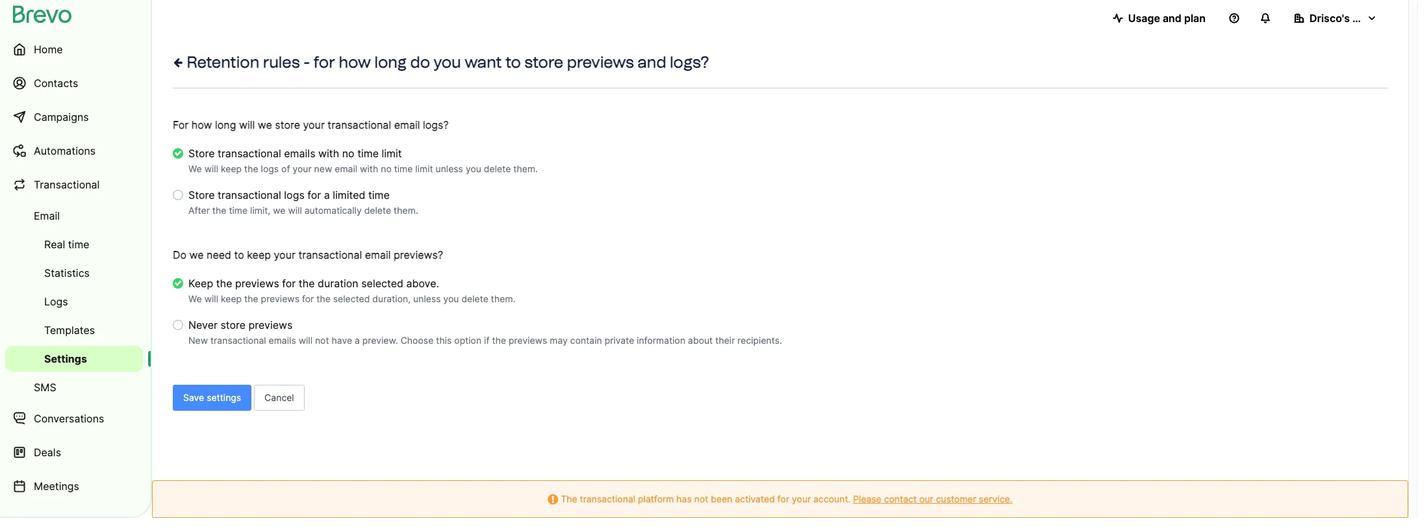 Task type: locate. For each thing, give the bounding box(es) containing it.
1 vertical spatial selected
[[333, 293, 370, 304]]

for right -
[[314, 53, 335, 71]]

0 vertical spatial selected
[[362, 277, 404, 290]]

keep right the need
[[247, 248, 271, 261]]

1 vertical spatial store
[[188, 188, 215, 201]]

1 horizontal spatial to
[[506, 53, 521, 71]]

contacts
[[34, 77, 78, 90]]

we down keep
[[188, 293, 202, 304]]

1 horizontal spatial and
[[1163, 12, 1182, 25]]

1 horizontal spatial with
[[360, 163, 378, 174]]

deals
[[34, 446, 61, 459]]

0 horizontal spatial limit
[[382, 147, 402, 160]]

usage
[[1129, 12, 1161, 25]]

logs up after the time limit, we will automatically delete them.
[[284, 188, 305, 201]]

keep left of
[[221, 163, 242, 174]]

1 vertical spatial logs?
[[423, 118, 449, 131]]

store down for
[[188, 147, 215, 160]]

1 vertical spatial how
[[192, 118, 212, 131]]

0 horizontal spatial how
[[192, 118, 212, 131]]

0 vertical spatial how
[[339, 53, 371, 71]]

with up limited
[[360, 163, 378, 174]]

transactional up limit, at the top left of the page
[[218, 188, 281, 201]]

limit
[[382, 147, 402, 160], [416, 163, 433, 174]]

1 vertical spatial to
[[234, 248, 244, 261]]

emails down 'never store previews' in the bottom of the page
[[269, 335, 296, 346]]

1 vertical spatial keep
[[247, 248, 271, 261]]

please
[[854, 493, 882, 504]]

2 vertical spatial them.
[[491, 293, 516, 304]]

we for store transactional emails with no time limit
[[188, 163, 202, 174]]

preview.
[[363, 335, 398, 346]]

0 vertical spatial store
[[188, 147, 215, 160]]

1 vertical spatial we
[[273, 205, 286, 216]]

1 vertical spatial limit
[[416, 163, 433, 174]]

0 vertical spatial logs
[[261, 163, 279, 174]]

keep
[[221, 163, 242, 174], [247, 248, 271, 261], [221, 293, 242, 304]]

email up the we will keep the logs of your new email with no time limit unless you delete them.
[[394, 118, 420, 131]]

real time
[[44, 238, 89, 251]]

a up the automatically
[[324, 188, 330, 201]]

0 vertical spatial you
[[434, 53, 461, 71]]

selected
[[362, 277, 404, 290], [333, 293, 370, 304]]

no right new in the left of the page
[[381, 163, 392, 174]]

1 vertical spatial emails
[[269, 335, 296, 346]]

with
[[318, 147, 339, 160], [360, 163, 378, 174]]

email right new in the left of the page
[[335, 163, 358, 174]]

0 horizontal spatial email
[[335, 163, 358, 174]]

how
[[339, 53, 371, 71], [192, 118, 212, 131]]

exclamation circle image
[[548, 495, 558, 504]]

0 vertical spatial them.
[[514, 163, 538, 174]]

delete
[[484, 163, 511, 174], [364, 205, 391, 216], [462, 293, 489, 304]]

selected up duration,
[[362, 277, 404, 290]]

will up store transactional emails with no time limit
[[239, 118, 255, 131]]

0 horizontal spatial not
[[315, 335, 329, 346]]

our
[[920, 493, 934, 504]]

long right for
[[215, 118, 236, 131]]

0 vertical spatial email
[[394, 118, 420, 131]]

1 horizontal spatial logs?
[[670, 53, 709, 71]]

1 vertical spatial store
[[275, 118, 300, 131]]

2 store from the top
[[188, 188, 215, 201]]

1 vertical spatial with
[[360, 163, 378, 174]]

for right activated
[[778, 493, 790, 504]]

meetings link
[[5, 471, 143, 502]]

store right the never
[[221, 318, 246, 331]]

1 horizontal spatial email
[[365, 248, 391, 261]]

this
[[436, 335, 452, 346]]

0 horizontal spatial store
[[221, 318, 246, 331]]

1 horizontal spatial we
[[258, 118, 272, 131]]

2 horizontal spatial email
[[394, 118, 420, 131]]

0 horizontal spatial long
[[215, 118, 236, 131]]

about
[[688, 335, 713, 346]]

0 vertical spatial with
[[318, 147, 339, 160]]

we
[[188, 163, 202, 174], [188, 293, 202, 304]]

0 vertical spatial emails
[[284, 147, 316, 160]]

transactional
[[328, 118, 391, 131], [218, 147, 281, 160], [218, 188, 281, 201], [299, 248, 362, 261], [211, 335, 266, 346], [580, 493, 636, 504]]

1 vertical spatial unless
[[413, 293, 441, 304]]

do
[[173, 248, 187, 261]]

store
[[525, 53, 564, 71], [275, 118, 300, 131], [221, 318, 246, 331]]

automations link
[[5, 135, 143, 166]]

1 horizontal spatial not
[[695, 493, 709, 504]]

after
[[188, 205, 210, 216]]

1 vertical spatial email
[[335, 163, 358, 174]]

logs
[[261, 163, 279, 174], [284, 188, 305, 201]]

you
[[434, 53, 461, 71], [466, 163, 482, 174], [444, 293, 459, 304]]

for down keep the previews for the duration selected above.
[[302, 293, 314, 304]]

unless
[[436, 163, 463, 174], [413, 293, 441, 304]]

for for a
[[308, 188, 321, 201]]

the right keep
[[216, 277, 232, 290]]

store up store transactional emails with no time limit
[[275, 118, 300, 131]]

we down store transactional logs for a limited time
[[273, 205, 286, 216]]

if
[[484, 335, 490, 346]]

transactional right the
[[580, 493, 636, 504]]

2 vertical spatial keep
[[221, 293, 242, 304]]

we right do
[[189, 248, 204, 261]]

will left have on the bottom left
[[299, 335, 313, 346]]

for down do we need to keep your transactional email previews?
[[282, 277, 296, 290]]

for up after the time limit, we will automatically delete them.
[[308, 188, 321, 201]]

0 vertical spatial keep
[[221, 163, 242, 174]]

email left the previews? at the left of page
[[365, 248, 391, 261]]

long left do at the top left of page
[[375, 53, 407, 71]]

time
[[358, 147, 379, 160], [394, 163, 413, 174], [368, 188, 390, 201], [229, 205, 248, 216], [68, 238, 89, 251]]

not right has
[[695, 493, 709, 504]]

transactional
[[34, 178, 100, 191]]

usage and plan button
[[1103, 5, 1217, 31]]

0 vertical spatial no
[[342, 147, 355, 160]]

with up new in the left of the page
[[318, 147, 339, 160]]

0 vertical spatial store
[[525, 53, 564, 71]]

never
[[188, 318, 218, 331]]

your left 'account.'
[[792, 493, 811, 504]]

1 horizontal spatial store
[[275, 118, 300, 131]]

1 vertical spatial them.
[[394, 205, 418, 216]]

we for will
[[258, 118, 272, 131]]

2 vertical spatial email
[[365, 248, 391, 261]]

0 vertical spatial long
[[375, 53, 407, 71]]

for
[[314, 53, 335, 71], [308, 188, 321, 201], [282, 277, 296, 290], [302, 293, 314, 304], [778, 493, 790, 504]]

statistics link
[[5, 260, 143, 286]]

to right the need
[[234, 248, 244, 261]]

-
[[304, 53, 310, 71]]

not left have on the bottom left
[[315, 335, 329, 346]]

logs left of
[[261, 163, 279, 174]]

0 vertical spatial we
[[258, 118, 272, 131]]

1 vertical spatial and
[[638, 53, 667, 71]]

a right have on the bottom left
[[355, 335, 360, 346]]

emails up of
[[284, 147, 316, 160]]

how right for
[[192, 118, 212, 131]]

0 horizontal spatial a
[[324, 188, 330, 201]]

logs link
[[5, 289, 143, 315]]

2 vertical spatial we
[[189, 248, 204, 261]]

new
[[314, 163, 332, 174]]

2 horizontal spatial we
[[273, 205, 286, 216]]

to right want
[[506, 53, 521, 71]]

do
[[410, 53, 430, 71]]

keep up 'never store previews' in the bottom of the page
[[221, 293, 242, 304]]

0 vertical spatial we
[[188, 163, 202, 174]]

1 we from the top
[[188, 163, 202, 174]]

not for been
[[695, 493, 709, 504]]

1 horizontal spatial no
[[381, 163, 392, 174]]

a
[[324, 188, 330, 201], [355, 335, 360, 346]]

emails
[[284, 147, 316, 160], [269, 335, 296, 346]]

your
[[303, 118, 325, 131], [293, 163, 312, 174], [274, 248, 296, 261], [792, 493, 811, 504]]

0 vertical spatial logs?
[[670, 53, 709, 71]]

2 horizontal spatial store
[[525, 53, 564, 71]]

duration
[[318, 277, 359, 290]]

emails for with
[[284, 147, 316, 160]]

selected down duration
[[333, 293, 370, 304]]

we for keep the previews for the duration selected above.
[[188, 293, 202, 304]]

1 horizontal spatial long
[[375, 53, 407, 71]]

1 vertical spatial not
[[695, 493, 709, 504]]

no
[[342, 147, 355, 160], [381, 163, 392, 174]]

rules
[[263, 53, 300, 71]]

transactional up the we will keep the logs of your new email with no time limit unless you delete them.
[[328, 118, 391, 131]]

0 vertical spatial and
[[1163, 12, 1182, 25]]

1 vertical spatial no
[[381, 163, 392, 174]]

for for how
[[314, 53, 335, 71]]

0 horizontal spatial no
[[342, 147, 355, 160]]

store
[[188, 147, 215, 160], [188, 188, 215, 201]]

the up 'never store previews' in the bottom of the page
[[244, 293, 258, 304]]

emails for will
[[269, 335, 296, 346]]

0 vertical spatial unless
[[436, 163, 463, 174]]

no up the we will keep the logs of your new email with no time limit unless you delete them.
[[342, 147, 355, 160]]

store up after
[[188, 188, 215, 201]]

2 we from the top
[[188, 293, 202, 304]]

1 vertical spatial long
[[215, 118, 236, 131]]

1 horizontal spatial logs
[[284, 188, 305, 201]]

we up store transactional emails with no time limit
[[258, 118, 272, 131]]

conversations
[[34, 412, 104, 425]]

how right -
[[339, 53, 371, 71]]

transactional down 'never store previews' in the bottom of the page
[[211, 335, 266, 346]]

automatically
[[305, 205, 362, 216]]

0 horizontal spatial we
[[189, 248, 204, 261]]

drinks
[[1353, 12, 1386, 25]]

them.
[[514, 163, 538, 174], [394, 205, 418, 216], [491, 293, 516, 304]]

store right want
[[525, 53, 564, 71]]

1 store from the top
[[188, 147, 215, 160]]

meetings
[[34, 480, 79, 493]]

new transactional emails will not have a preview. choose this option if the previews may contain private information about their recipients.
[[188, 335, 782, 346]]

1 horizontal spatial how
[[339, 53, 371, 71]]

and
[[1163, 12, 1182, 25], [638, 53, 667, 71]]

1 vertical spatial we
[[188, 293, 202, 304]]

the transactional platform has not been activated for your account. please contact our customer service.
[[558, 493, 1013, 504]]

transactional up duration
[[299, 248, 362, 261]]

transactional up store transactional logs for a limited time
[[218, 147, 281, 160]]

we up after
[[188, 163, 202, 174]]

0 vertical spatial not
[[315, 335, 329, 346]]

1 horizontal spatial a
[[355, 335, 360, 346]]

transactional for store transactional logs for a limited time
[[218, 188, 281, 201]]



Task type: describe. For each thing, give the bounding box(es) containing it.
2 vertical spatial you
[[444, 293, 459, 304]]

0 horizontal spatial logs
[[261, 163, 279, 174]]

we for limit,
[[273, 205, 286, 216]]

email
[[34, 209, 60, 222]]

the left of
[[244, 163, 258, 174]]

of
[[281, 163, 290, 174]]

transactional for new transactional emails will not have a preview. choose this option if the previews may contain private information about their recipients.
[[211, 335, 266, 346]]

transactional for the transactional platform has not been activated for your account. please contact our customer service.
[[580, 493, 636, 504]]

email for new
[[335, 163, 358, 174]]

1 horizontal spatial limit
[[416, 163, 433, 174]]

the down keep the previews for the duration selected above.
[[317, 293, 331, 304]]

limit,
[[250, 205, 271, 216]]

cancel
[[265, 392, 294, 403]]

1 vertical spatial you
[[466, 163, 482, 174]]

cancel link
[[254, 385, 305, 411]]

keep the previews for the duration selected above.
[[188, 277, 439, 290]]

we will keep the previews for the selected duration, unless you delete them.
[[188, 293, 516, 304]]

transactional link
[[5, 169, 143, 200]]

and inside button
[[1163, 12, 1182, 25]]

their
[[716, 335, 735, 346]]

usage and plan
[[1129, 12, 1206, 25]]

save
[[183, 392, 204, 403]]

we will keep the logs of your new email with no time limit unless you delete them.
[[188, 163, 538, 174]]

will up after
[[205, 163, 218, 174]]

home
[[34, 43, 63, 56]]

the right after
[[212, 205, 227, 216]]

contacts link
[[5, 68, 143, 99]]

settings link
[[5, 346, 143, 372]]

sms link
[[5, 374, 143, 400]]

will down store transactional logs for a limited time
[[288, 205, 302, 216]]

settings
[[44, 352, 87, 365]]

0 vertical spatial limit
[[382, 147, 402, 160]]

conversations link
[[5, 403, 143, 434]]

for how long will we store your transactional email logs?
[[173, 118, 449, 131]]

email for transactional
[[394, 118, 420, 131]]

2 vertical spatial store
[[221, 318, 246, 331]]

information
[[637, 335, 686, 346]]

statistics
[[44, 266, 90, 279]]

templates link
[[5, 317, 143, 343]]

may
[[550, 335, 568, 346]]

above.
[[407, 277, 439, 290]]

real time link
[[5, 231, 143, 257]]

will down keep
[[205, 293, 218, 304]]

save settings
[[183, 392, 241, 403]]

your up store transactional emails with no time limit
[[303, 118, 325, 131]]

0 vertical spatial to
[[506, 53, 521, 71]]

been
[[711, 493, 733, 504]]

drisco's
[[1310, 12, 1351, 25]]

the down do we need to keep your transactional email previews?
[[299, 277, 315, 290]]

previews?
[[394, 248, 443, 261]]

logs
[[44, 295, 68, 308]]

0 horizontal spatial to
[[234, 248, 244, 261]]

private
[[605, 335, 635, 346]]

campaigns
[[34, 110, 89, 123]]

0 vertical spatial delete
[[484, 163, 511, 174]]

plan
[[1185, 12, 1206, 25]]

1 vertical spatial a
[[355, 335, 360, 346]]

the
[[561, 493, 578, 504]]

store for store transactional emails with no time limit
[[188, 147, 215, 160]]

need
[[207, 248, 231, 261]]

home link
[[5, 34, 143, 65]]

transactional for store transactional emails with no time limit
[[218, 147, 281, 160]]

store for store transactional logs for a limited time
[[188, 188, 215, 201]]

not for have
[[315, 335, 329, 346]]

campaigns link
[[5, 101, 143, 133]]

contain
[[571, 335, 602, 346]]

store transactional emails with no time limit
[[188, 147, 402, 160]]

deals link
[[5, 437, 143, 468]]

0 vertical spatial a
[[324, 188, 330, 201]]

never store previews
[[188, 318, 293, 331]]

for for the
[[282, 277, 296, 290]]

platform
[[638, 493, 674, 504]]

0 horizontal spatial and
[[638, 53, 667, 71]]

email link
[[5, 203, 143, 229]]

automations
[[34, 144, 96, 157]]

1 vertical spatial delete
[[364, 205, 391, 216]]

store transactional logs for a limited time
[[188, 188, 390, 201]]

choose
[[401, 335, 434, 346]]

after the time limit, we will automatically delete them.
[[188, 205, 418, 216]]

long inside retention rules - for how long do you want to store previews and logs? link
[[375, 53, 407, 71]]

limited
[[333, 188, 366, 201]]

retention
[[187, 53, 260, 71]]

duration,
[[373, 293, 411, 304]]

sms
[[34, 381, 56, 394]]

2 vertical spatial delete
[[462, 293, 489, 304]]

save settings button
[[173, 385, 252, 411]]

keep for transactional
[[221, 163, 242, 174]]

templates
[[44, 324, 95, 337]]

1 vertical spatial logs
[[284, 188, 305, 201]]

keep
[[188, 277, 213, 290]]

activated
[[735, 493, 775, 504]]

option
[[455, 335, 482, 346]]

has
[[677, 493, 692, 504]]

recipients.
[[738, 335, 782, 346]]

your right of
[[293, 163, 312, 174]]

the right if
[[492, 335, 506, 346]]

do we need to keep your transactional email previews?
[[173, 248, 443, 261]]

have
[[332, 335, 352, 346]]

for
[[173, 118, 189, 131]]

drisco's drinks button
[[1284, 5, 1388, 31]]

drisco's drinks
[[1310, 12, 1386, 25]]

please contact our customer service. link
[[854, 493, 1013, 504]]

you inside retention rules - for how long do you want to store previews and logs? link
[[434, 53, 461, 71]]

contact
[[885, 493, 917, 504]]

0 horizontal spatial with
[[318, 147, 339, 160]]

account.
[[814, 493, 851, 504]]

retention rules - for how long do you want to store previews and logs?
[[183, 53, 709, 71]]

customer
[[936, 493, 977, 504]]

want
[[465, 53, 502, 71]]

keep for the
[[221, 293, 242, 304]]

service.
[[979, 493, 1013, 504]]

0 horizontal spatial logs?
[[423, 118, 449, 131]]

real
[[44, 238, 65, 251]]

settings
[[207, 392, 241, 403]]

retention rules - for how long do you want to store previews and logs? link
[[173, 52, 709, 73]]

new
[[188, 335, 208, 346]]

your up keep the previews for the duration selected above.
[[274, 248, 296, 261]]



Task type: vqa. For each thing, say whether or not it's contained in the screenshot.
the emails to the top
yes



